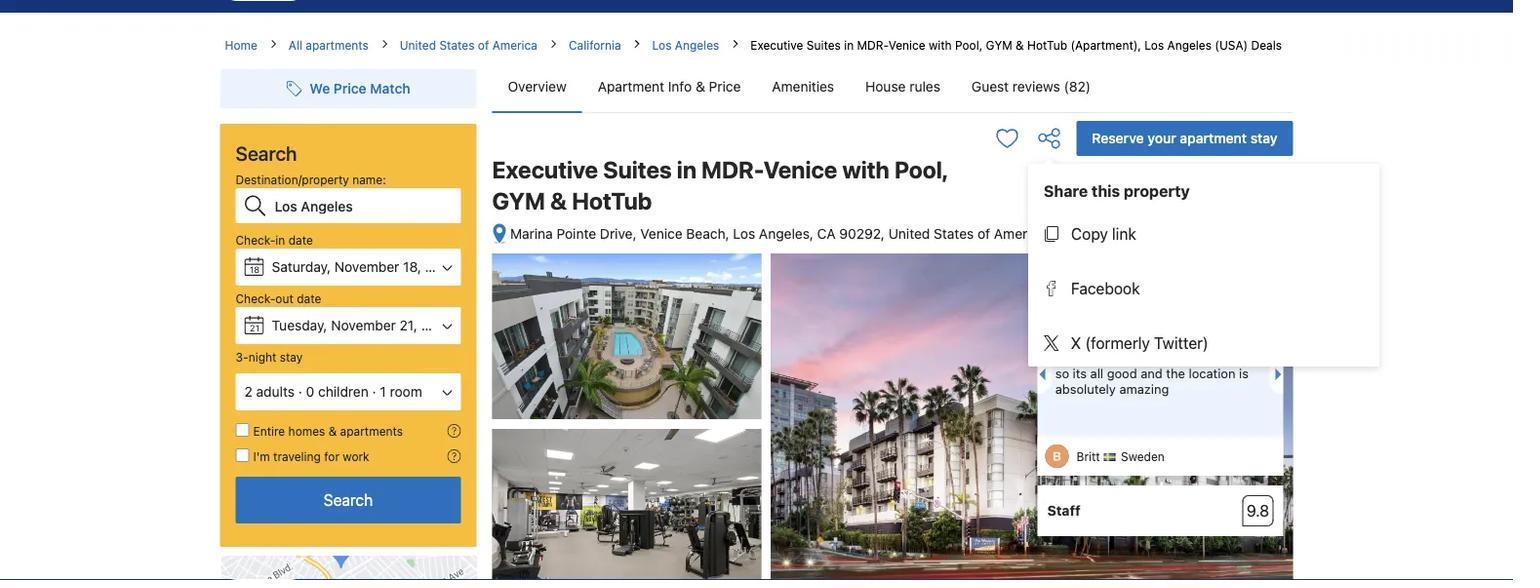 Task type: locate. For each thing, give the bounding box(es) containing it.
price inside dropdown button
[[334, 81, 367, 97]]

all apartments link
[[289, 36, 369, 54]]

stay right the night
[[280, 350, 303, 364]]

mdr- for executive suites in mdr-venice with pool, gym & hottub (apartment), los angeles (usa) deals
[[857, 38, 889, 52]]

children
[[318, 384, 369, 400]]

beach,
[[686, 226, 729, 242]]

0 vertical spatial america
[[492, 38, 538, 52]]

2 check- from the top
[[236, 292, 276, 305]]

for right "only"
[[1243, 36, 1258, 50]]

of
[[478, 38, 489, 52], [978, 226, 990, 242]]

gym up guest at the top of page
[[986, 38, 1013, 52]]

Where are you going? field
[[267, 188, 461, 223]]

angeles up info
[[675, 38, 719, 52]]

search up destination/property
[[236, 141, 297, 164]]

stay inside search section
[[280, 350, 303, 364]]

1 horizontal spatial stay
[[1251, 130, 1278, 146]]

1 vertical spatial venice
[[764, 156, 838, 183]]

0 vertical spatial check-
[[236, 233, 276, 247]]

1 vertical spatial executive
[[492, 156, 598, 183]]

0 horizontal spatial for
[[324, 450, 340, 463]]

0 vertical spatial date
[[289, 233, 313, 247]]

hottub up reviews
[[1028, 38, 1068, 52]]

2023 for saturday, november 18, 2023
[[425, 259, 458, 275]]

1 left guest
[[1261, 36, 1267, 50]]

0 vertical spatial executive
[[751, 38, 803, 52]]

location
[[1126, 226, 1180, 242], [1189, 366, 1236, 381]]

gym inside executive suites in mdr-venice with pool, gym & hottub
[[492, 187, 545, 215]]

house rules link
[[850, 61, 956, 112]]

click to open map view image
[[492, 223, 507, 246]]

0 vertical spatial stay
[[1251, 130, 1278, 146]]

1 vertical spatial stay
[[280, 350, 303, 364]]

twitter)
[[1154, 334, 1209, 353]]

0 vertical spatial 1
[[1261, 36, 1267, 50]]

0 vertical spatial november
[[334, 259, 399, 275]]

0 horizontal spatial and
[[1141, 366, 1163, 381]]

apartments up 'work'
[[340, 424, 403, 438]]

in up saturday,
[[276, 233, 285, 247]]

the up good
[[1114, 351, 1133, 366]]

pool, inside executive suites in mdr-venice with pool, gym & hottub
[[895, 156, 947, 183]]

0 vertical spatial states
[[440, 38, 475, 52]]

1 vertical spatial check-
[[236, 292, 276, 305]]

date
[[289, 233, 313, 247], [297, 292, 321, 305]]

room
[[390, 384, 422, 400]]

venice up "house rules"
[[889, 38, 926, 52]]

0 vertical spatial and
[[1179, 336, 1201, 350]]

1 horizontal spatial of
[[978, 226, 990, 242]]

gym for executive suites in mdr-venice with pool, gym & hottub
[[492, 187, 545, 215]]

united right the 90292,
[[889, 226, 930, 242]]

1 horizontal spatial location
[[1189, 366, 1236, 381]]

mdr- up house
[[857, 38, 889, 52]]

los
[[652, 38, 672, 52], [1145, 38, 1164, 52], [733, 226, 755, 242]]

0 vertical spatial for
[[1243, 36, 1258, 50]]

1 vertical spatial for
[[324, 450, 340, 463]]

0 horizontal spatial executive
[[492, 156, 598, 183]]

2 horizontal spatial venice
[[889, 38, 926, 52]]

hottub inside executive suites in mdr-venice with pool, gym & hottub
[[572, 187, 652, 215]]

& right the homes
[[329, 424, 337, 438]]

los right the '(apartment),'
[[1145, 38, 1164, 52]]

0 vertical spatial suites
[[807, 38, 841, 52]]

pool, for executive suites in mdr-venice with pool, gym & hottub (apartment), los angeles (usa) deals
[[955, 38, 983, 52]]

2 adults · 0 children · 1 room
[[244, 384, 422, 400]]

1 vertical spatial search
[[324, 491, 373, 510]]

venice right drive,
[[640, 226, 683, 242]]

november for saturday,
[[334, 259, 399, 275]]

check- for out
[[236, 292, 276, 305]]

& inside search section
[[329, 424, 337, 438]]

venice inside executive suites in mdr-venice with pool, gym & hottub
[[764, 156, 838, 183]]

0 horizontal spatial pool,
[[895, 156, 947, 183]]

1 vertical spatial mdr-
[[702, 156, 764, 183]]

0 vertical spatial with
[[929, 38, 952, 52]]

united
[[400, 38, 436, 52], [889, 226, 930, 242]]

0 vertical spatial gym
[[986, 38, 1013, 52]]

share this property
[[1044, 182, 1190, 201]]

2023 right the 18,
[[425, 259, 458, 275]]

0 vertical spatial hottub
[[1028, 38, 1068, 52]]

0 vertical spatial search
[[236, 141, 297, 164]]

in
[[844, 38, 854, 52], [677, 156, 697, 183], [276, 233, 285, 247], [1204, 336, 1214, 350]]

1 vertical spatial with
[[842, 156, 890, 183]]

2023 right 21,
[[421, 318, 454, 334]]

homes
[[288, 424, 325, 438]]

– left copy
[[1050, 226, 1057, 242]]

& up pointe
[[550, 187, 567, 215]]

1 horizontal spatial states
[[934, 226, 974, 242]]

britt
[[1077, 450, 1100, 464]]

0 horizontal spatial states
[[440, 38, 475, 52]]

1 horizontal spatial suites
[[807, 38, 841, 52]]

check- down 18
[[236, 292, 276, 305]]

america up overview
[[492, 38, 538, 52]]

1 horizontal spatial and
[[1179, 336, 1201, 350]]

in inside executive suites in mdr-venice with pool, gym & hottub
[[677, 156, 697, 183]]

& inside executive suites in mdr-venice with pool, gym & hottub
[[550, 187, 567, 215]]

next image
[[1276, 369, 1288, 381]]

with inside executive suites in mdr-venice with pool, gym & hottub
[[842, 156, 890, 183]]

share
[[1044, 182, 1088, 201]]

suites for executive suites in mdr-venice with pool, gym & hottub (apartment), los angeles (usa) deals
[[807, 38, 841, 52]]

with up rules
[[929, 38, 952, 52]]

overview
[[508, 79, 567, 95]]

1 horizontal spatial search
[[324, 491, 373, 510]]

1 horizontal spatial gym
[[986, 38, 1013, 52]]

0 horizontal spatial stay
[[280, 350, 303, 364]]

so
[[1055, 366, 1069, 381]]

pool,
[[955, 38, 983, 52], [895, 156, 947, 183]]

price right the we
[[334, 81, 367, 97]]

absolutely
[[1055, 381, 1116, 396]]

1 vertical spatial the
[[1166, 366, 1185, 381]]

0 vertical spatial pool,
[[955, 38, 983, 52]]

suites inside executive suites in mdr-venice with pool, gym & hottub
[[603, 156, 672, 183]]

1 horizontal spatial the
[[1166, 366, 1185, 381]]

0 vertical spatial mdr-
[[857, 38, 889, 52]]

0 horizontal spatial with
[[842, 156, 890, 183]]

1 horizontal spatial executive
[[751, 38, 803, 52]]

all
[[1090, 366, 1104, 381]]

0 horizontal spatial ·
[[298, 384, 302, 400]]

1 vertical spatial hottub
[[572, 187, 652, 215]]

0 horizontal spatial price
[[334, 81, 367, 97]]

night
[[249, 350, 277, 364]]

reserve your apartment stay button
[[1077, 121, 1293, 156]]

the down are
[[1166, 366, 1185, 381]]

mdr- inside executive suites in mdr-venice with pool, gym & hottub
[[702, 156, 764, 183]]

1 horizontal spatial angeles
[[1168, 38, 1212, 52]]

1 horizontal spatial pool,
[[955, 38, 983, 52]]

entire
[[253, 424, 285, 438]]

deals
[[1251, 38, 1282, 52]]

was
[[1117, 336, 1140, 350]]

1 horizontal spatial hottub
[[1028, 38, 1068, 52]]

scored 9.8 element
[[1243, 496, 1274, 527]]

only
[[1214, 36, 1240, 50]]

in inside the place was clean and in great condition the hosts are very helpful so its all good and the location is absolutely amazing
[[1204, 336, 1214, 350]]

suites up amenities
[[807, 38, 841, 52]]

excellent location – show map button
[[1061, 226, 1263, 242]]

· left 0
[[298, 384, 302, 400]]

destination/property
[[236, 173, 349, 186]]

destination/property name:
[[236, 173, 386, 186]]

united up match on the top
[[400, 38, 436, 52]]

pool, up guest at the top of page
[[955, 38, 983, 52]]

1 check- from the top
[[236, 233, 276, 247]]

9.8
[[1247, 502, 1269, 521]]

mdr- up beach,
[[702, 156, 764, 183]]

0 vertical spatial 2023
[[425, 259, 458, 275]]

1
[[1261, 36, 1267, 50], [380, 384, 386, 400]]

1 horizontal spatial –
[[1183, 226, 1192, 242]]

gym up "marina"
[[492, 187, 545, 215]]

los up apartment info & price
[[652, 38, 672, 52]]

date for check-in date
[[289, 233, 313, 247]]

1 horizontal spatial with
[[929, 38, 952, 52]]

check-
[[236, 233, 276, 247], [236, 292, 276, 305]]

–
[[1050, 226, 1057, 242], [1183, 226, 1192, 242]]

check-out date
[[236, 292, 321, 305]]

0 vertical spatial the
[[1114, 351, 1133, 366]]

executive up amenities
[[751, 38, 803, 52]]

90292,
[[839, 226, 885, 242]]

0 horizontal spatial suites
[[603, 156, 672, 183]]

suites up drive,
[[603, 156, 672, 183]]

apartments right all
[[306, 38, 369, 52]]

executive up "marina"
[[492, 156, 598, 183]]

check- for in
[[236, 233, 276, 247]]

place
[[1081, 336, 1113, 350]]

0 horizontal spatial the
[[1114, 351, 1133, 366]]

1 horizontal spatial ·
[[372, 384, 376, 400]]

in up beach,
[[677, 156, 697, 183]]

&
[[1016, 38, 1024, 52], [696, 79, 705, 95], [550, 187, 567, 215], [329, 424, 337, 438]]

executive suites in mdr-venice with pool, gym & hottub (apartment), los angeles (usa) deals
[[751, 38, 1282, 52]]

we price match button
[[278, 71, 418, 106]]

1 inside button
[[380, 384, 386, 400]]

in up very
[[1204, 336, 1214, 350]]

0 horizontal spatial angeles
[[675, 38, 719, 52]]

search
[[236, 141, 297, 164], [324, 491, 373, 510]]

0 horizontal spatial united
[[400, 38, 436, 52]]

1 horizontal spatial venice
[[764, 156, 838, 183]]

1 vertical spatial united
[[889, 226, 930, 242]]

america down share
[[994, 226, 1046, 242]]

out
[[276, 292, 294, 305]]

pointe
[[557, 226, 596, 242]]

2 – from the left
[[1183, 226, 1192, 242]]

november left the 18,
[[334, 259, 399, 275]]

property
[[1124, 182, 1190, 201]]

& up guest reviews (82)
[[1016, 38, 1024, 52]]

1 vertical spatial location
[[1189, 366, 1236, 381]]

1 left room
[[380, 384, 386, 400]]

stay right apartment
[[1251, 130, 1278, 146]]

suites for executive suites in mdr-venice with pool, gym & hottub
[[603, 156, 672, 183]]

0 vertical spatial location
[[1126, 226, 1180, 242]]

1 vertical spatial pool,
[[895, 156, 947, 183]]

the
[[1114, 351, 1133, 366], [1166, 366, 1185, 381]]

1 vertical spatial gym
[[492, 187, 545, 215]]

location down property
[[1126, 226, 1180, 242]]

· right children
[[372, 384, 376, 400]]

location down very
[[1189, 366, 1236, 381]]

0 horizontal spatial 1
[[380, 384, 386, 400]]

(usa)
[[1215, 38, 1248, 52]]

1 horizontal spatial 1
[[1261, 36, 1267, 50]]

date right 'out'
[[297, 292, 321, 305]]

pool, up the marina pointe drive, venice beach, los angeles, ca 90292, united states of america – excellent location – show map
[[895, 156, 947, 183]]

2
[[244, 384, 253, 400]]

november
[[334, 259, 399, 275], [331, 318, 396, 334]]

hottub up drive,
[[572, 187, 652, 215]]

the place was clean and in great condition the hosts are very helpful so its all good and the location is absolutely amazing
[[1055, 336, 1264, 396]]

executive inside executive suites in mdr-venice with pool, gym & hottub
[[492, 156, 598, 183]]

0 vertical spatial venice
[[889, 38, 926, 52]]

for inside search section
[[324, 450, 340, 463]]

1 horizontal spatial mdr-
[[857, 38, 889, 52]]

venice up angeles,
[[764, 156, 838, 183]]

1 vertical spatial date
[[297, 292, 321, 305]]

0 horizontal spatial of
[[478, 38, 489, 52]]

0 horizontal spatial gym
[[492, 187, 545, 215]]

stay
[[1251, 130, 1278, 146], [280, 350, 303, 364]]

0 horizontal spatial venice
[[640, 226, 683, 242]]

x (formerly twitter)
[[1071, 334, 1209, 353]]

date up saturday,
[[289, 233, 313, 247]]

0 vertical spatial of
[[478, 38, 489, 52]]

for left 'work'
[[324, 450, 340, 463]]

and down hosts
[[1141, 366, 1163, 381]]

3-night stay
[[236, 350, 303, 364]]

angeles left "only"
[[1168, 38, 1212, 52]]

check- up 18
[[236, 233, 276, 247]]

work
[[343, 450, 369, 463]]

search down 'work'
[[324, 491, 373, 510]]

2 · from the left
[[372, 384, 376, 400]]

november left 21,
[[331, 318, 396, 334]]

1 horizontal spatial for
[[1243, 36, 1258, 50]]

1 vertical spatial 1
[[380, 384, 386, 400]]

house rules
[[866, 79, 941, 95]]

0 horizontal spatial –
[[1050, 226, 1057, 242]]

excellent
[[1061, 226, 1122, 242]]

united states of america
[[400, 38, 538, 52]]

if you select this option, we'll show you popular business travel features like breakfast, wifi and free parking. image
[[447, 450, 461, 463]]

venice for executive suites in mdr-venice with pool, gym & hottub
[[764, 156, 838, 183]]

very
[[1194, 351, 1220, 366]]

mdr- for executive suites in mdr-venice with pool, gym & hottub
[[702, 156, 764, 183]]

1 horizontal spatial america
[[994, 226, 1046, 242]]

1 vertical spatial suites
[[603, 156, 672, 183]]

1 vertical spatial 2023
[[421, 318, 454, 334]]

for
[[1243, 36, 1258, 50], [324, 450, 340, 463]]

0 horizontal spatial search
[[236, 141, 297, 164]]

1 vertical spatial apartments
[[340, 424, 403, 438]]

info
[[668, 79, 692, 95]]

price
[[709, 79, 741, 95], [334, 81, 367, 97]]

and up are
[[1179, 336, 1201, 350]]

reserve
[[1092, 130, 1144, 146]]

2023
[[425, 259, 458, 275], [421, 318, 454, 334]]

with up the 90292,
[[842, 156, 890, 183]]

your
[[1148, 130, 1176, 146]]

hottub
[[1028, 38, 1068, 52], [572, 187, 652, 215]]

suites
[[807, 38, 841, 52], [603, 156, 672, 183]]

price right info
[[709, 79, 741, 95]]

1 vertical spatial november
[[331, 318, 396, 334]]

los right beach,
[[733, 226, 755, 242]]

0 horizontal spatial hottub
[[572, 187, 652, 215]]

– left show
[[1183, 226, 1192, 242]]

is
[[1239, 366, 1249, 381]]

of inside united states of america link
[[478, 38, 489, 52]]

0 horizontal spatial mdr-
[[702, 156, 764, 183]]



Task type: vqa. For each thing, say whether or not it's contained in the screenshot.
'more'
no



Task type: describe. For each thing, give the bounding box(es) containing it.
this
[[1092, 182, 1120, 201]]

ca
[[817, 226, 836, 242]]

1 – from the left
[[1050, 226, 1057, 242]]

in inside search section
[[276, 233, 285, 247]]

marina
[[510, 226, 553, 242]]

rules
[[910, 79, 941, 95]]

21
[[250, 323, 260, 333]]

pool, for executive suites in mdr-venice with pool, gym & hottub
[[895, 156, 947, 183]]

we'll show you stays where you can have the entire place to yourself image
[[447, 424, 461, 438]]

executive suites in mdr-venice with pool, gym & hottub
[[492, 156, 947, 215]]

0 horizontal spatial america
[[492, 38, 538, 52]]

2023 for tuesday, november 21, 2023
[[421, 318, 454, 334]]

apartment
[[598, 79, 665, 95]]

rated wonderful element
[[1047, 273, 1235, 297]]

saturday, november 18, 2023
[[272, 259, 458, 275]]

hottub for executive suites in mdr-venice with pool, gym & hottub
[[572, 187, 652, 215]]

amazing
[[1120, 381, 1169, 396]]

copy
[[1071, 225, 1108, 243]]

copy link button
[[1028, 211, 1380, 258]]

1 angeles from the left
[[675, 38, 719, 52]]

search section
[[212, 54, 484, 581]]

apartment
[[1180, 130, 1247, 146]]

with for executive suites in mdr-venice with pool, gym & hottub
[[842, 156, 890, 183]]

are
[[1172, 351, 1191, 366]]

sweden
[[1121, 450, 1165, 464]]

stay inside button
[[1251, 130, 1278, 146]]

the
[[1055, 336, 1078, 350]]

match
[[370, 81, 410, 97]]

(apartment),
[[1071, 38, 1142, 52]]

location inside the place was clean and in great condition the hosts are very helpful so its all good and the location is absolutely amazing
[[1189, 366, 1236, 381]]

3-
[[236, 350, 249, 364]]

los angeles link
[[652, 36, 719, 54]]

guest reviews (82)
[[972, 79, 1091, 95]]

los angeles
[[652, 38, 719, 52]]

1 vertical spatial and
[[1141, 366, 1163, 381]]

helpful
[[1223, 351, 1264, 366]]

2 vertical spatial venice
[[640, 226, 683, 242]]

map
[[1234, 226, 1263, 242]]

drive,
[[600, 226, 637, 242]]

search button
[[236, 477, 461, 524]]

traveling
[[273, 450, 321, 463]]

x
[[1071, 334, 1081, 353]]

its
[[1073, 366, 1087, 381]]

with for executive suites in mdr-venice with pool, gym & hottub (apartment), los angeles (usa) deals
[[929, 38, 952, 52]]

21,
[[400, 318, 418, 334]]

2 angeles from the left
[[1168, 38, 1212, 52]]

guest
[[972, 79, 1009, 95]]

& right info
[[696, 79, 705, 95]]

only for 1 guest
[[1214, 36, 1301, 50]]

18
[[250, 264, 260, 275]]

california link
[[569, 36, 621, 54]]

search inside button
[[324, 491, 373, 510]]

i'm traveling for work
[[253, 450, 369, 463]]

0 vertical spatial apartments
[[306, 38, 369, 52]]

date for check-out date
[[297, 292, 321, 305]]

we'll show you stays where you can have the entire place to yourself image
[[447, 424, 461, 438]]

18,
[[403, 259, 421, 275]]

1 horizontal spatial united
[[889, 226, 930, 242]]

staff
[[1047, 503, 1081, 519]]

saturday,
[[272, 259, 331, 275]]

2 adults · 0 children · 1 room button
[[236, 374, 461, 411]]

(formerly
[[1085, 334, 1150, 353]]

0 horizontal spatial los
[[652, 38, 672, 52]]

entire homes & apartments
[[253, 424, 403, 438]]

0 horizontal spatial location
[[1126, 226, 1180, 242]]

november for tuesday,
[[331, 318, 396, 334]]

previous image
[[1034, 369, 1046, 381]]

guest reviews (82) link
[[956, 61, 1107, 112]]

executive for executive suites in mdr-venice with pool, gym & hottub
[[492, 156, 598, 183]]

we price match
[[310, 81, 410, 97]]

amenities
[[772, 79, 834, 95]]

tuesday,
[[272, 318, 327, 334]]

we
[[310, 81, 330, 97]]

amenities link
[[757, 61, 850, 112]]

show
[[1195, 226, 1231, 242]]

all
[[289, 38, 302, 52]]

apartment info & price
[[598, 79, 741, 95]]

angeles,
[[759, 226, 814, 242]]

if you select this option, we'll show you popular business travel features like breakfast, wifi and free parking. image
[[447, 450, 461, 463]]

united states of america link
[[400, 36, 538, 54]]

link
[[1112, 225, 1137, 243]]

x (formerly twitter) button
[[1028, 320, 1380, 367]]

facebook button
[[1028, 265, 1380, 312]]

1 vertical spatial america
[[994, 226, 1046, 242]]

house
[[866, 79, 906, 95]]

copy link
[[1071, 225, 1137, 243]]

reserve your apartment stay
[[1092, 130, 1278, 146]]

facebook
[[1071, 280, 1140, 298]]

home link
[[225, 36, 257, 54]]

name:
[[352, 173, 386, 186]]

1 · from the left
[[298, 384, 302, 400]]

in up the amenities link
[[844, 38, 854, 52]]

hottub for executive suites in mdr-venice with pool, gym & hottub (apartment), los angeles (usa) deals
[[1028, 38, 1068, 52]]

0 vertical spatial united
[[400, 38, 436, 52]]

tuesday, november 21, 2023
[[272, 318, 454, 334]]

venice for executive suites in mdr-venice with pool, gym & hottub (apartment), los angeles (usa) deals
[[889, 38, 926, 52]]

all apartments
[[289, 38, 369, 52]]

1 horizontal spatial price
[[709, 79, 741, 95]]

guest
[[1270, 36, 1301, 50]]

apartment info & price link
[[582, 61, 757, 112]]

gym for executive suites in mdr-venice with pool, gym & hottub (apartment), los angeles (usa) deals
[[986, 38, 1013, 52]]

1 horizontal spatial los
[[733, 226, 755, 242]]

clean
[[1143, 336, 1175, 350]]

apartments inside search section
[[340, 424, 403, 438]]

good
[[1107, 366, 1137, 381]]

executive for executive suites in mdr-venice with pool, gym & hottub (apartment), los angeles (usa) deals
[[751, 38, 803, 52]]

marina pointe drive, venice beach, los angeles, ca 90292, united states of america – excellent location – show map
[[510, 226, 1263, 242]]

california
[[569, 38, 621, 52]]

adults
[[256, 384, 295, 400]]

2 horizontal spatial los
[[1145, 38, 1164, 52]]

0
[[306, 384, 314, 400]]

reviews
[[1013, 79, 1061, 95]]

1 vertical spatial states
[[934, 226, 974, 242]]

1 vertical spatial of
[[978, 226, 990, 242]]



